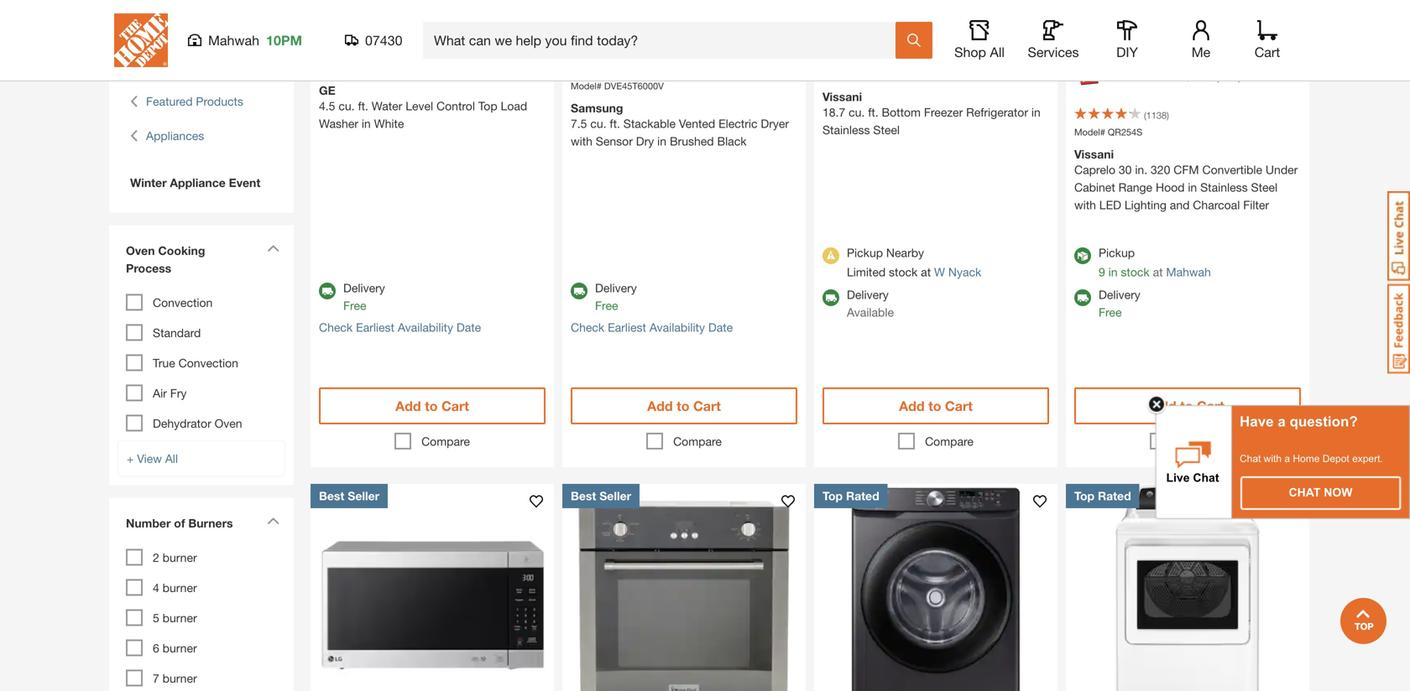 Task type: locate. For each thing, give the bounding box(es) containing it.
1 horizontal spatial stock
[[1121, 265, 1150, 279]]

00 right 70
[[1204, 72, 1214, 83]]

ft. left water
[[358, 99, 369, 113]]

1 top rated from the left
[[823, 490, 880, 503]]

1 horizontal spatial best
[[571, 490, 596, 503]]

check for check earliest availability date "link" for available shipping image
[[319, 321, 353, 335]]

1 horizontal spatial top rated
[[1075, 490, 1132, 503]]

2 earliest from the left
[[608, 321, 647, 335]]

me button
[[1175, 20, 1228, 60]]

0 horizontal spatial check earliest availability date link
[[319, 319, 481, 337]]

0 horizontal spatial oven
[[126, 244, 155, 258]]

0 horizontal spatial with
[[571, 134, 593, 148]]

4 add to cart button from the left
[[1075, 388, 1302, 425]]

1 earliest from the left
[[356, 321, 395, 335]]

24 in. 2.2 cu. ft. single electric wall oven with convection in stainless steel image
[[563, 485, 806, 692]]

. left 35
[[1202, 72, 1204, 83]]

2 burner link
[[153, 551, 197, 565]]

1 horizontal spatial with
[[1075, 198, 1097, 212]]

delivery for available shipping icon for 9 in stock
[[1099, 288, 1141, 302]]

in inside vissani caprelo 30 in. 320 cfm convertible under cabinet range hood in stainless steel with led lighting and charcoal filter
[[1188, 181, 1198, 194]]

1 horizontal spatial check earliest availability date link
[[571, 319, 733, 337]]

compare for the limited stock for pickup icon
[[925, 435, 974, 449]]

available shipping image for 9 in stock
[[1075, 290, 1092, 306]]

1 vertical spatial with
[[1075, 198, 1097, 212]]

1 horizontal spatial stainless
[[1201, 181, 1248, 194]]

top for 7.4 cu. ft. electric dryer with sensor dry in white 'image'
[[1075, 490, 1095, 503]]

2 at from the left
[[1153, 265, 1163, 279]]

a right have
[[1278, 414, 1286, 430]]

with inside vissani caprelo 30 in. 320 cfm convertible under cabinet range hood in stainless steel with led lighting and charcoal filter
[[1075, 198, 1097, 212]]

caret icon image
[[267, 245, 280, 252], [267, 518, 280, 525]]

cu. up washer
[[339, 99, 355, 113]]

4 add to cart from the left
[[1151, 398, 1225, 414]]

4 burner link
[[153, 581, 197, 595]]

in right 9
[[1109, 265, 1118, 279]]

2 rated from the left
[[1098, 490, 1132, 503]]

1 horizontal spatial vissani
[[1075, 147, 1114, 161]]

available shipping image
[[571, 283, 588, 300], [823, 290, 840, 306], [1075, 290, 1092, 306]]

pickup up limited
[[847, 246, 883, 260]]

07430 inside 07430 button
[[365, 32, 403, 48]]

stackable
[[624, 117, 676, 131]]

seller for neochef 24 in. width 2.0 cu.ft. stainless steel 1200-watt countertop microwave image
[[348, 490, 380, 503]]

1 vertical spatial mahwah
[[1167, 265, 1212, 279]]

1 pickup from the left
[[847, 246, 883, 260]]

burner right 6
[[163, 642, 197, 656]]

ft. inside vissani 18.7 cu. ft. bottom freezer refrigerator in stainless steel
[[868, 105, 879, 119]]

) for ( 229 )
[[910, 52, 912, 63]]

0 vertical spatial stainless
[[823, 123, 870, 137]]

1 horizontal spatial seller
[[600, 490, 632, 503]]

0 vertical spatial )
[[910, 52, 912, 63]]

0 vertical spatial mahwah
[[208, 32, 260, 48]]

in right the $50
[[903, 28, 912, 42]]

2 top rated from the left
[[1075, 490, 1132, 503]]

1 horizontal spatial 00
[[682, 12, 693, 23]]

nearby
[[887, 246, 925, 260]]

2 horizontal spatial with
[[1264, 453, 1282, 465]]

1 horizontal spatial oven
[[215, 417, 242, 431]]

availability
[[398, 321, 453, 335], [650, 321, 705, 335]]

stainless up charcoal
[[1201, 181, 1248, 194]]

ft. left bottom
[[868, 105, 879, 119]]

delivery for available shipping icon corresponding to limited stock at
[[847, 288, 889, 302]]

available
[[1150, 37, 1197, 51], [847, 306, 894, 320]]

check earliest availability date for available shipping image
[[319, 321, 481, 335]]

1 compare from the left
[[422, 435, 470, 449]]

white metal image
[[1170, 0, 1207, 29]]

in left the white
[[362, 117, 371, 131]]

0 vertical spatial oven
[[126, 244, 155, 258]]

to for the left available shipping icon
[[677, 398, 690, 414]]

at for 9 in stock
[[1153, 265, 1163, 279]]

save $ 70 . 00 ( 35 %)
[[1163, 72, 1241, 83]]

cu. inside vissani 18.7 cu. ft. bottom freezer refrigerator in stainless steel
[[849, 105, 865, 119]]

1 horizontal spatial rated
[[1098, 490, 1132, 503]]

1 vertical spatial available
[[847, 306, 894, 320]]

. right $ 628 00
[[680, 12, 682, 23]]

1 vertical spatial steel
[[1252, 181, 1278, 194]]

more
[[1075, 37, 1102, 51]]

2
[[153, 551, 159, 565]]

standard link
[[153, 326, 201, 340]]

2 best seller from the left
[[571, 490, 632, 503]]

department
[[126, 56, 193, 70]]

top rated
[[823, 490, 880, 503], [1075, 490, 1132, 503]]

1 horizontal spatial check earliest availability date
[[571, 321, 733, 335]]

4 burner
[[153, 581, 197, 595]]

top rated for 7.4 cu. ft. electric dryer with sensor dry in white 'image'
[[1075, 490, 1132, 503]]

1 horizontal spatial check
[[571, 321, 605, 335]]

in right the "refrigerator"
[[1032, 105, 1041, 119]]

3 burner from the top
[[163, 612, 197, 626]]

add to cart button for the limited stock for pickup icon
[[823, 388, 1050, 425]]

0 horizontal spatial mahwah
[[208, 32, 260, 48]]

2 burner from the top
[[163, 581, 197, 595]]

neochef 24 in. width 2.0 cu.ft. stainless steel 1200-watt countertop microwave image
[[311, 485, 554, 692]]

0 horizontal spatial .
[[680, 12, 682, 23]]

earliest for the left available shipping icon
[[608, 321, 647, 335]]

0 horizontal spatial check
[[319, 321, 353, 335]]

best seller for 24 in. 2.2 cu. ft. single electric wall oven with convection in stainless steel "image"
[[571, 490, 632, 503]]

1 horizontal spatial delivery free
[[595, 281, 637, 313]]

00 left 999 on the top left of page
[[644, 18, 655, 30]]

1 burner from the top
[[163, 551, 197, 565]]

cu. inside ge 4.5 cu. ft. water level control top load washer in white
[[339, 99, 355, 113]]

0 horizontal spatial model#
[[571, 81, 602, 92]]

cu. inside "samsung 7.5 cu. ft. stackable vented electric dryer with sensor dry in brushed black"
[[591, 117, 607, 131]]

( 1138 )
[[1145, 110, 1170, 121]]

1 horizontal spatial earliest
[[608, 321, 647, 335]]

rated for '4.5 cu. ft. high-efficiency front load washer with self-clean+ in brushed black' image
[[846, 490, 880, 503]]

stock for delivery free
[[1121, 265, 1150, 279]]

What can we help you find today? search field
[[434, 23, 895, 58]]

$ up model# dve45t6000v
[[605, 18, 610, 30]]

available shipping image for limited stock at
[[823, 290, 840, 306]]

oven
[[126, 244, 155, 258], [215, 417, 242, 431]]

2 add to cart from the left
[[648, 398, 721, 414]]

$
[[659, 12, 664, 23], [605, 18, 610, 30], [1186, 72, 1191, 83]]

1 horizontal spatial )
[[1167, 110, 1170, 121]]

1 back caret image from the top
[[130, 93, 138, 110]]

earliest
[[356, 321, 395, 335], [608, 321, 647, 335]]

cart for the add to cart button for the left available shipping icon
[[694, 398, 721, 414]]

0 horizontal spatial cu.
[[339, 99, 355, 113]]

at inside the pickup nearby limited stock at w nyack
[[921, 265, 931, 279]]

back caret image left appliances link
[[130, 127, 138, 145]]

(
[[389, 46, 391, 57], [893, 52, 895, 63], [1217, 72, 1219, 83], [1145, 110, 1147, 121]]

129
[[1114, 61, 1148, 85]]

at left the mahwah "link"
[[1153, 265, 1163, 279]]

1 horizontal spatial pickup
[[1099, 246, 1135, 260]]

2 check earliest availability date link from the left
[[571, 319, 733, 337]]

model# for samsung
[[571, 81, 602, 92]]

all right shop in the right top of the page
[[990, 44, 1005, 60]]

charcoal
[[1193, 198, 1241, 212]]

1 at from the left
[[921, 265, 931, 279]]

+ view all
[[127, 452, 178, 466]]

rated for 7.4 cu. ft. electric dryer with sensor dry in white 'image'
[[1098, 490, 1132, 503]]

1 vertical spatial caret icon image
[[267, 518, 280, 525]]

1 vertical spatial convection
[[179, 356, 238, 370]]

burners
[[188, 517, 233, 531]]

00 right 999 on the top left of page
[[682, 12, 693, 23]]

( up water
[[389, 46, 391, 57]]

ge 4.5 cu. ft. water level control top load washer in white
[[319, 84, 527, 131]]

steel down bottom
[[874, 123, 900, 137]]

5 burner from the top
[[163, 672, 197, 686]]

in inside ge 4.5 cu. ft. water level control top load washer in white
[[362, 117, 371, 131]]

1 best from the left
[[319, 490, 345, 503]]

1 vertical spatial vissani
[[1075, 147, 1114, 161]]

1 add from the left
[[396, 398, 421, 414]]

vissani caprelo 30 in. 320 cfm convertible under cabinet range hood in stainless steel with led lighting and charcoal filter
[[1075, 147, 1298, 212]]

3 compare from the left
[[925, 435, 974, 449]]

1 horizontal spatial ft.
[[610, 117, 620, 131]]

1 check earliest availability date from the left
[[319, 321, 481, 335]]

0 horizontal spatial available
[[847, 306, 894, 320]]

0 horizontal spatial delivery free
[[343, 281, 385, 313]]

stainless down 18.7
[[823, 123, 870, 137]]

2 horizontal spatial available shipping image
[[1075, 290, 1092, 306]]

free for the left available shipping icon
[[595, 299, 618, 313]]

availability for available shipping image
[[398, 321, 453, 335]]

stock down nearby
[[889, 265, 918, 279]]

cu.
[[339, 99, 355, 113], [849, 105, 865, 119], [591, 117, 607, 131]]

1 add to cart button from the left
[[319, 388, 546, 425]]

2 seller from the left
[[600, 490, 632, 503]]

at inside pickup 9 in stock at mahwah
[[1153, 265, 1163, 279]]

have a question?
[[1240, 414, 1358, 430]]

vissani up 18.7
[[823, 90, 863, 104]]

999
[[664, 12, 680, 23]]

a left home
[[1285, 453, 1291, 465]]

( down 129 on the top right of the page
[[1145, 110, 1147, 121]]

available down "white metal" icon on the right
[[1150, 37, 1197, 51]]

steel up filter
[[1252, 181, 1278, 194]]

back caret image left the featured
[[130, 93, 138, 110]]

oven inside the oven cooking process
[[126, 244, 155, 258]]

stainless inside vissani 18.7 cu. ft. bottom freezer refrigerator in stainless steel
[[823, 123, 870, 137]]

winter
[[130, 176, 167, 190]]

2 vertical spatial with
[[1264, 453, 1282, 465]]

burner right 5
[[163, 612, 197, 626]]

model# mdbf18ss
[[823, 69, 905, 80]]

mahwah down and
[[1167, 265, 1212, 279]]

0 horizontal spatial $
[[605, 18, 610, 30]]

cart
[[1255, 44, 1281, 60], [442, 398, 469, 414], [694, 398, 721, 414], [945, 398, 973, 414], [1197, 398, 1225, 414]]

0 horizontal spatial top
[[478, 99, 498, 113]]

2 back caret image from the top
[[130, 127, 138, 145]]

1 caret icon image from the top
[[267, 245, 280, 252]]

in
[[903, 28, 912, 42], [1032, 105, 1041, 119], [362, 117, 371, 131], [658, 134, 667, 148], [1188, 181, 1198, 194], [1109, 265, 1118, 279]]

1 vertical spatial oven
[[215, 417, 242, 431]]

3 add to cart button from the left
[[823, 388, 1050, 425]]

07430 up water
[[365, 32, 403, 48]]

vissani inside vissani 18.7 cu. ft. bottom freezer refrigerator in stainless steel
[[823, 90, 863, 104]]

2 stock from the left
[[1121, 265, 1150, 279]]

add to cart button for available shipping image
[[319, 388, 546, 425]]

appliances link
[[146, 127, 204, 145]]

dry
[[636, 134, 654, 148]]

convertible
[[1203, 163, 1263, 177]]

0 vertical spatial vissani
[[823, 90, 863, 104]]

model# left the qr254s
[[1075, 127, 1106, 138]]

1 availability from the left
[[398, 321, 453, 335]]

limited stock for pickup image
[[823, 248, 840, 265]]

best for neochef 24 in. width 2.0 cu.ft. stainless steel 1200-watt countertop microwave image
[[319, 490, 345, 503]]

ft.
[[358, 99, 369, 113], [868, 105, 879, 119], [610, 117, 620, 131]]

$ inside $ 628 00
[[605, 18, 610, 30]]

mahwah 10pm
[[208, 32, 302, 48]]

1 rated from the left
[[846, 490, 880, 503]]

add to cart button for available for pickup image
[[1075, 388, 1302, 425]]

mdbf18ss
[[856, 69, 905, 80]]

)
[[910, 52, 912, 63], [1167, 110, 1170, 121]]

0 horizontal spatial best seller
[[319, 490, 380, 503]]

vented
[[679, 117, 716, 131]]

1 vertical spatial a
[[1285, 453, 1291, 465]]

( up 'mdbf18ss'
[[893, 52, 895, 63]]

vissani up caprelo
[[1075, 147, 1114, 161]]

back caret image for featured products
[[130, 93, 138, 110]]

0 vertical spatial all
[[990, 44, 1005, 60]]

0 horizontal spatial earliest
[[356, 321, 395, 335]]

free for available shipping icon for 9 in stock
[[1099, 306, 1122, 320]]

freezer
[[924, 105, 963, 119]]

2 horizontal spatial free
[[1099, 306, 1122, 320]]

$ right 'save'
[[1186, 72, 1191, 83]]

cart for available for pickup image the add to cart button
[[1197, 398, 1225, 414]]

stock inside the pickup nearby limited stock at w nyack
[[889, 265, 918, 279]]

1 vertical spatial back caret image
[[130, 127, 138, 145]]

pickup inside pickup 9 in stock at mahwah
[[1099, 246, 1135, 260]]

1 date from the left
[[457, 321, 481, 335]]

add to cart
[[396, 398, 469, 414], [648, 398, 721, 414], [899, 398, 973, 414], [1151, 398, 1225, 414]]

ft. up sensor
[[610, 117, 620, 131]]

1 horizontal spatial available shipping image
[[823, 290, 840, 306]]

top for '4.5 cu. ft. high-efficiency front load washer with self-clean+ in brushed black' image
[[823, 490, 843, 503]]

available down limited
[[847, 306, 894, 320]]

oven up + view all link
[[215, 417, 242, 431]]

compare
[[422, 435, 470, 449], [674, 435, 722, 449], [925, 435, 974, 449], [1177, 435, 1226, 449]]

1 horizontal spatial at
[[1153, 265, 1163, 279]]

to for available shipping image
[[425, 398, 438, 414]]

0 horizontal spatial availability
[[398, 321, 453, 335]]

model# up 18.7
[[823, 69, 854, 80]]

1 horizontal spatial $
[[659, 12, 664, 23]]

cu. right 18.7
[[849, 105, 865, 119]]

1 seller from the left
[[348, 490, 380, 503]]

ft. for stackable
[[610, 117, 620, 131]]

5 burner
[[153, 612, 197, 626]]

date for available shipping image
[[457, 321, 481, 335]]

at
[[921, 265, 931, 279], [1153, 265, 1163, 279]]

2376
[[391, 46, 412, 57]]

burner for 7 burner
[[163, 672, 197, 686]]

burner right 4
[[163, 581, 197, 595]]

1 horizontal spatial free
[[595, 299, 618, 313]]

$ right $ 628 00
[[659, 12, 664, 23]]

0 vertical spatial caret icon image
[[267, 245, 280, 252]]

4
[[153, 581, 159, 595]]

check earliest availability date for the left available shipping icon
[[571, 321, 733, 335]]

1 horizontal spatial steel
[[1252, 181, 1278, 194]]

burner for 6 burner
[[163, 642, 197, 656]]

1 horizontal spatial mahwah
[[1167, 265, 1212, 279]]

0 horizontal spatial steel
[[874, 123, 900, 137]]

nyack
[[949, 265, 982, 279]]

0 horizontal spatial pickup
[[847, 246, 883, 260]]

1 check earliest availability date link from the left
[[319, 319, 481, 337]]

burner right "2"
[[163, 551, 197, 565]]

2 caret icon image from the top
[[267, 518, 280, 525]]

in down cfm
[[1188, 181, 1198, 194]]

2 date from the left
[[709, 321, 733, 335]]

sensor
[[596, 134, 633, 148]]

( for ( 1138 )
[[1145, 110, 1147, 121]]

0 horizontal spatial 00
[[644, 18, 655, 30]]

stock inside pickup 9 in stock at mahwah
[[1121, 265, 1150, 279]]

00 inside $ 628 00
[[644, 18, 655, 30]]

( for ( 2376
[[389, 46, 391, 57]]

2 pickup from the left
[[1099, 246, 1135, 260]]

2 best from the left
[[571, 490, 596, 503]]

0 horizontal spatial 07430
[[365, 32, 403, 48]]

in right dry
[[658, 134, 667, 148]]

steel inside vissani caprelo 30 in. 320 cfm convertible under cabinet range hood in stainless steel with led lighting and charcoal filter
[[1252, 181, 1278, 194]]

delivery free for available shipping image
[[343, 281, 385, 313]]

burner right "7"
[[163, 672, 197, 686]]

cfm
[[1174, 163, 1200, 177]]

add for available shipping image
[[396, 398, 421, 414]]

convection
[[153, 296, 213, 310], [179, 356, 238, 370]]

2 availability from the left
[[650, 321, 705, 335]]

0 horizontal spatial vissani
[[823, 90, 863, 104]]

1 vertical spatial stainless
[[1201, 181, 1248, 194]]

now
[[1324, 487, 1353, 500]]

led
[[1100, 198, 1122, 212]]

1 vertical spatial )
[[1167, 110, 1170, 121]]

1 horizontal spatial 07430
[[979, 28, 1012, 42]]

vissani inside vissani caprelo 30 in. 320 cfm convertible under cabinet range hood in stainless steel with led lighting and charcoal filter
[[1075, 147, 1114, 161]]

0 horizontal spatial rated
[[846, 490, 880, 503]]

all right view
[[165, 452, 178, 466]]

caret icon image inside number of burners link
[[267, 518, 280, 525]]

2 horizontal spatial $
[[1186, 72, 1191, 83]]

diy button
[[1101, 20, 1155, 60]]

1 add to cart from the left
[[396, 398, 469, 414]]

and
[[1170, 198, 1190, 212]]

4 add from the left
[[1151, 398, 1177, 414]]

1 check from the left
[[319, 321, 353, 335]]

1 horizontal spatial availability
[[650, 321, 705, 335]]

2 check from the left
[[571, 321, 605, 335]]

burner for 5 burner
[[163, 612, 197, 626]]

0 horizontal spatial stock
[[889, 265, 918, 279]]

2 horizontal spatial top
[[1075, 490, 1095, 503]]

2 horizontal spatial ft.
[[868, 105, 879, 119]]

to for the limited stock for pickup icon
[[929, 398, 942, 414]]

4 compare from the left
[[1177, 435, 1226, 449]]

1 vertical spatial .
[[1202, 72, 1204, 83]]

0 horizontal spatial all
[[165, 452, 178, 466]]

1 horizontal spatial cu.
[[591, 117, 607, 131]]

$ for 628
[[605, 18, 610, 30]]

0 horizontal spatial seller
[[348, 490, 380, 503]]

with down 'cabinet'
[[1075, 198, 1097, 212]]

0 vertical spatial with
[[571, 134, 593, 148]]

with right chat
[[1264, 453, 1282, 465]]

air fry
[[153, 387, 187, 401]]

628
[[610, 15, 644, 39]]

+
[[127, 452, 134, 466]]

vissani for caprelo
[[1075, 147, 1114, 161]]

0 vertical spatial available
[[1150, 37, 1197, 51]]

with down 7.5
[[571, 134, 593, 148]]

stock right 9
[[1121, 265, 1150, 279]]

ft. inside ge 4.5 cu. ft. water level control top load washer in white
[[358, 99, 369, 113]]

pickup for in
[[1099, 246, 1135, 260]]

1 horizontal spatial best seller
[[571, 490, 632, 503]]

oven up process
[[126, 244, 155, 258]]

) down 'save'
[[1167, 110, 1170, 121]]

chat
[[1240, 453, 1262, 465]]

0 horizontal spatial )
[[910, 52, 912, 63]]

2 horizontal spatial cu.
[[849, 105, 865, 119]]

0 horizontal spatial top rated
[[823, 490, 880, 503]]

add for the limited stock for pickup icon
[[899, 398, 925, 414]]

the home depot logo image
[[114, 13, 168, 67]]

delivery inside delivery available
[[847, 288, 889, 302]]

2 check earliest availability date from the left
[[571, 321, 733, 335]]

date
[[457, 321, 481, 335], [709, 321, 733, 335]]

ft. inside "samsung 7.5 cu. ft. stackable vented electric dryer with sensor dry in brushed black"
[[610, 117, 620, 131]]

3 add to cart from the left
[[899, 398, 973, 414]]

delivery
[[343, 281, 385, 295], [595, 281, 637, 295], [847, 288, 889, 302], [1099, 288, 1141, 302]]

0 horizontal spatial free
[[343, 299, 367, 313]]

4 burner from the top
[[163, 642, 197, 656]]

$ for 999
[[659, 12, 664, 23]]

black metal image
[[1124, 0, 1160, 29]]

cu. down samsung
[[591, 117, 607, 131]]

back caret image
[[130, 93, 138, 110], [130, 127, 138, 145]]

pickup inside the pickup nearby limited stock at w nyack
[[847, 246, 883, 260]]

1 horizontal spatial all
[[990, 44, 1005, 60]]

07430 up shop all
[[979, 28, 1012, 42]]

load
[[501, 99, 527, 113]]

convection up standard
[[153, 296, 213, 310]]

1 best seller from the left
[[319, 490, 380, 503]]

delivery available
[[847, 288, 894, 320]]

0 vertical spatial steel
[[874, 123, 900, 137]]

model# up samsung
[[571, 81, 602, 92]]

2 add from the left
[[648, 398, 673, 414]]

1 stock from the left
[[889, 265, 918, 279]]

at left w
[[921, 265, 931, 279]]

10pm
[[266, 32, 302, 48]]

add to cart button for the left available shipping icon
[[571, 388, 798, 425]]

2 add to cart button from the left
[[571, 388, 798, 425]]

pickup
[[847, 246, 883, 260], [1099, 246, 1135, 260]]

air
[[153, 387, 167, 401]]

have
[[1240, 414, 1274, 430]]

) down get up to $50 in  rebates for 07430 button
[[910, 52, 912, 63]]

convection up fry
[[179, 356, 238, 370]]

0 horizontal spatial ft.
[[358, 99, 369, 113]]

2 horizontal spatial delivery free
[[1099, 288, 1141, 320]]

mahwah left 10pm
[[208, 32, 260, 48]]

1 horizontal spatial .
[[1202, 72, 1204, 83]]

cu. for 18.7
[[849, 105, 865, 119]]

0 horizontal spatial best
[[319, 490, 345, 503]]

( for ( 229 )
[[893, 52, 895, 63]]

1 horizontal spatial top
[[823, 490, 843, 503]]

ge
[[319, 84, 336, 97]]

caret icon image inside oven cooking process link
[[267, 245, 280, 252]]

6 burner link
[[153, 642, 197, 656]]

vissani 18.7 cu. ft. bottom freezer refrigerator in stainless steel
[[823, 90, 1041, 137]]

1 horizontal spatial model#
[[823, 69, 854, 80]]

07430
[[979, 28, 1012, 42], [365, 32, 403, 48]]

229
[[895, 52, 910, 63]]

3 add from the left
[[899, 398, 925, 414]]

pickup up 9
[[1099, 246, 1135, 260]]



Task type: describe. For each thing, give the bounding box(es) containing it.
2 horizontal spatial 00
[[1204, 72, 1214, 83]]

2 compare from the left
[[674, 435, 722, 449]]

cabinet
[[1075, 181, 1116, 194]]

delivery for the left available shipping icon
[[595, 281, 637, 295]]

top rated for '4.5 cu. ft. high-efficiency front load washer with self-clean+ in brushed black' image
[[823, 490, 880, 503]]

event
[[229, 176, 261, 190]]

1138
[[1147, 110, 1167, 121]]

more options available link
[[1075, 35, 1302, 53]]

burner for 2 burner
[[163, 551, 197, 565]]

control
[[437, 99, 475, 113]]

feedback link image
[[1388, 284, 1411, 375]]

number of burners link
[[118, 507, 286, 545]]

burner for 4 burner
[[163, 581, 197, 595]]

live chat image
[[1388, 191, 1411, 281]]

model# dve45t6000v
[[571, 81, 664, 92]]

18.7
[[823, 105, 846, 119]]

( left %)
[[1217, 72, 1219, 83]]

available shipping image
[[319, 283, 336, 300]]

ft. for water
[[358, 99, 369, 113]]

top inside ge 4.5 cu. ft. water level control top load washer in white
[[478, 99, 498, 113]]

steel inside vissani 18.7 cu. ft. bottom freezer refrigerator in stainless steel
[[874, 123, 900, 137]]

5 burner link
[[153, 612, 197, 626]]

1 horizontal spatial available
[[1150, 37, 1197, 51]]

model# for vissani
[[823, 69, 854, 80]]

w
[[935, 265, 945, 279]]

6 burner
[[153, 642, 197, 656]]

add for the left available shipping icon
[[648, 398, 673, 414]]

shop
[[955, 44, 987, 60]]

compare for available for pickup image
[[1177, 435, 1226, 449]]

in inside vissani 18.7 cu. ft. bottom freezer refrigerator in stainless steel
[[1032, 105, 1041, 119]]

qr254s
[[1108, 127, 1143, 138]]

back caret image for appliances
[[130, 127, 138, 145]]

0 vertical spatial convection
[[153, 296, 213, 310]]

bottom
[[882, 105, 921, 119]]

best for 24 in. 2.2 cu. ft. single electric wall oven with convection in stainless steel "image"
[[571, 490, 596, 503]]

7.5
[[571, 117, 587, 131]]

number
[[126, 517, 171, 531]]

mahwah inside pickup 9 in stock at mahwah
[[1167, 265, 1212, 279]]

pickup for limited
[[847, 246, 883, 260]]

compare for available shipping image
[[422, 435, 470, 449]]

depot
[[1323, 453, 1350, 465]]

add to cart for available for pickup image
[[1151, 398, 1225, 414]]

earliest for available shipping image
[[356, 321, 395, 335]]

7
[[153, 672, 159, 686]]

refrigerator
[[967, 105, 1029, 119]]

black
[[718, 134, 747, 148]]

in inside pickup 9 in stock at mahwah
[[1109, 265, 1118, 279]]

get up to $50 in  rebates for 07430 button
[[827, 28, 1012, 42]]

%)
[[1230, 72, 1241, 83]]

dve45t6000v
[[605, 81, 664, 92]]

featured products
[[146, 94, 243, 108]]

chat now
[[1289, 487, 1353, 500]]

add to cart for available shipping image
[[396, 398, 469, 414]]

air fry link
[[153, 387, 187, 401]]

w nyack link
[[935, 265, 982, 279]]

fry
[[170, 387, 187, 401]]

up
[[849, 28, 863, 42]]

4.5 cu. ft. high-efficiency front load washer with self-clean+ in brushed black image
[[815, 485, 1058, 692]]

caret icon image for number of burners
[[267, 518, 280, 525]]

caret icon image for oven cooking process
[[267, 245, 280, 252]]

free for available shipping image
[[343, 299, 367, 313]]

best seller for neochef 24 in. width 2.0 cu.ft. stainless steel 1200-watt countertop microwave image
[[319, 490, 380, 503]]

6
[[153, 642, 159, 656]]

( 229 )
[[893, 52, 912, 63]]

filter
[[1244, 198, 1270, 212]]

check earliest availability date link for the left available shipping icon
[[571, 319, 733, 337]]

true convection
[[153, 356, 238, 370]]

samsung 7.5 cu. ft. stackable vented electric dryer with sensor dry in brushed black
[[571, 101, 789, 148]]

add to cart for the left available shipping icon
[[648, 398, 721, 414]]

shop all button
[[953, 20, 1007, 60]]

dehydrator oven link
[[153, 417, 242, 431]]

date for the left available shipping icon
[[709, 321, 733, 335]]

appliance
[[170, 176, 226, 190]]

standard
[[153, 326, 201, 340]]

of
[[174, 517, 185, 531]]

check for check earliest availability date "link" associated with the left available shipping icon
[[571, 321, 605, 335]]

07430 button
[[345, 32, 403, 49]]

) for ( 1138 )
[[1167, 110, 1170, 121]]

7 burner
[[153, 672, 197, 686]]

with inside "samsung 7.5 cu. ft. stackable vented electric dryer with sensor dry in brushed black"
[[571, 134, 593, 148]]

mahwah link
[[1167, 265, 1212, 279]]

shop all
[[955, 44, 1005, 60]]

chat
[[1289, 487, 1321, 500]]

electric
[[719, 117, 758, 131]]

cu. for 7.5
[[591, 117, 607, 131]]

$ 628 00
[[605, 15, 655, 39]]

0 vertical spatial a
[[1278, 414, 1286, 430]]

appliances
[[146, 129, 204, 143]]

0 horizontal spatial available shipping image
[[571, 283, 588, 300]]

oven cooking process link
[[118, 234, 286, 290]]

process
[[126, 262, 171, 275]]

limited
[[847, 265, 886, 279]]

cu. for 4.5
[[339, 99, 355, 113]]

view
[[137, 452, 162, 466]]

pickup 9 in stock at mahwah
[[1099, 246, 1212, 279]]

services
[[1028, 44, 1079, 60]]

products
[[196, 94, 243, 108]]

model# qr254s
[[1075, 127, 1143, 138]]

me
[[1192, 44, 1211, 60]]

4.5
[[319, 99, 335, 113]]

chat with a home depot expert.
[[1240, 453, 1384, 465]]

dryer
[[761, 117, 789, 131]]

$ 999 . 00
[[659, 12, 693, 23]]

services button
[[1027, 20, 1081, 60]]

ft. for bottom
[[868, 105, 879, 119]]

lighting
[[1125, 198, 1167, 212]]

get up to $50 in  rebates for 07430
[[827, 28, 1012, 42]]

$50
[[880, 28, 899, 42]]

0 vertical spatial .
[[680, 12, 682, 23]]

to for available for pickup image
[[1181, 398, 1194, 414]]

more options available
[[1075, 37, 1197, 51]]

water
[[372, 99, 403, 113]]

get
[[827, 28, 846, 42]]

vissani for 18.7
[[823, 90, 863, 104]]

pickup nearby limited stock at w nyack
[[847, 246, 982, 279]]

availability for the left available shipping icon
[[650, 321, 705, 335]]

9
[[1099, 265, 1106, 279]]

delivery free for available shipping icon for 9 in stock
[[1099, 288, 1141, 320]]

white
[[374, 117, 404, 131]]

5
[[153, 612, 159, 626]]

samsung
[[571, 101, 623, 115]]

delivery for available shipping image
[[343, 281, 385, 295]]

options
[[1105, 37, 1146, 51]]

caprelo
[[1075, 163, 1116, 177]]

chat now link
[[1242, 478, 1401, 510]]

add to cart for the limited stock for pickup icon
[[899, 398, 973, 414]]

cart for the add to cart button corresponding to available shipping image
[[442, 398, 469, 414]]

in inside "samsung 7.5 cu. ft. stackable vented electric dryer with sensor dry in brushed black"
[[658, 134, 667, 148]]

check earliest availability date link for available shipping image
[[319, 319, 481, 337]]

cart for the add to cart button related to the limited stock for pickup icon
[[945, 398, 973, 414]]

delivery free for the left available shipping icon
[[595, 281, 637, 313]]

cart link
[[1249, 20, 1286, 60]]

at for limited stock at
[[921, 265, 931, 279]]

320
[[1151, 163, 1171, 177]]

2 horizontal spatial model#
[[1075, 127, 1106, 138]]

add for available for pickup image
[[1151, 398, 1177, 414]]

stainless inside vissani caprelo 30 in. 320 cfm convertible under cabinet range hood in stainless steel with led lighting and charcoal filter
[[1201, 181, 1248, 194]]

stock for delivery available
[[889, 265, 918, 279]]

7.4 cu. ft. electric dryer with sensor dry in white image
[[1066, 485, 1310, 692]]

rebates
[[915, 28, 959, 42]]

all inside button
[[990, 44, 1005, 60]]

washer
[[319, 117, 358, 131]]

seller for 24 in. 2.2 cu. ft. single electric wall oven with convection in stainless steel "image"
[[600, 490, 632, 503]]

hood
[[1156, 181, 1185, 194]]

1 vertical spatial all
[[165, 452, 178, 466]]

available for pickup image
[[1075, 248, 1092, 265]]

featured products link
[[146, 93, 243, 110]]



Task type: vqa. For each thing, say whether or not it's contained in the screenshot.
right Vissani
yes



